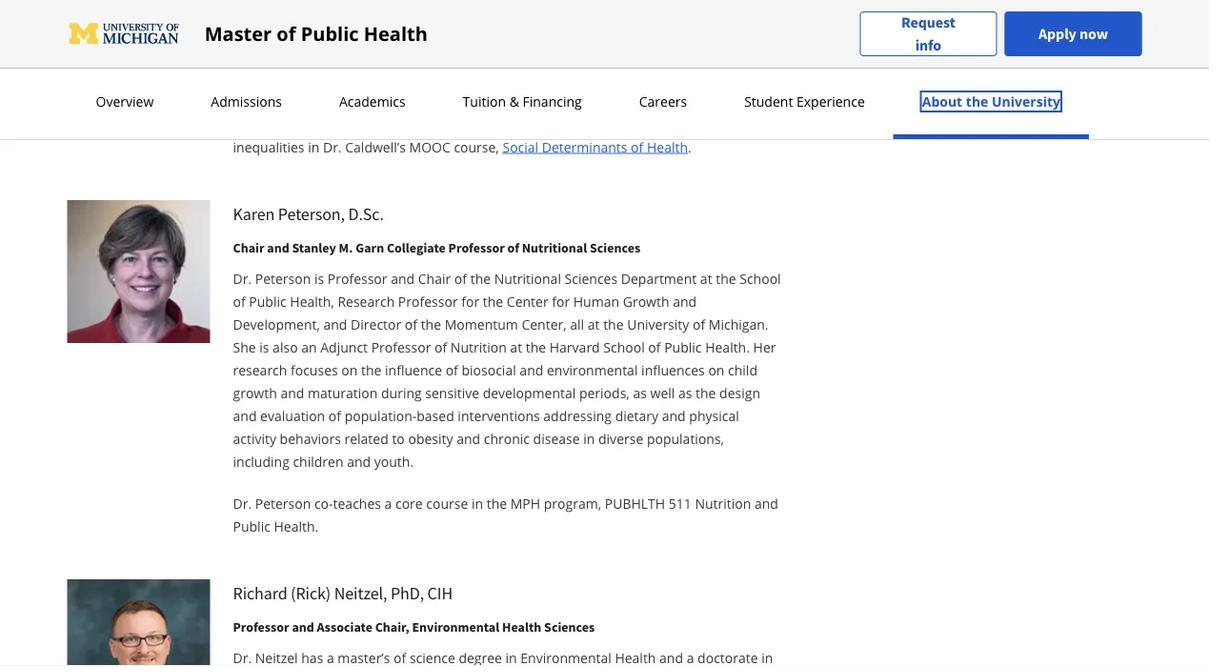 Task type: vqa. For each thing, say whether or not it's contained in the screenshot.
"ADVANCED"
no



Task type: describe. For each thing, give the bounding box(es) containing it.
apply now button
[[1005, 11, 1142, 56]]

and inside dr. peterson co-teaches a core course in the mph program, pubhlth 511 nutrition and public health.
[[755, 494, 778, 512]]

1 vertical spatial at
[[588, 315, 600, 333]]

political
[[498, 115, 547, 133]]

1 vertical spatial is
[[259, 338, 269, 356]]

dr. peterson is professor and chair of the nutritional sciences department at the school of public health, research professor for the center for human growth and development, and director of the momentum center, all at the university of michigan. she is also an adjunct professor of nutrition at the harvard school of public health. her research focuses on the influence of biosocial and environmental influences on child growth and maturation during sensitive developmental periods, as well as the design and evaluation of population-based interventions addressing dietary and physical activity behaviors related to obesity and chronic disease in diverse populations, including children and youth.
[[233, 269, 781, 470]]

social determinants of health .
[[503, 138, 692, 156]]

public up "influences"
[[664, 338, 702, 356]]

dietary
[[615, 406, 659, 425]]

and left stanley
[[267, 239, 289, 256]]

dr. inside she teaches pubhlth 508 social determinants of health - one of the program's core courses. explore the social, economic, and political factors that contribute to health inequalities in dr. caldwell's mooc course,
[[323, 138, 342, 156]]

interventions
[[458, 406, 540, 425]]

(rick)
[[291, 583, 331, 604]]

her
[[753, 338, 776, 356]]

that
[[596, 115, 621, 133]]

&
[[509, 92, 519, 111]]

course
[[426, 494, 468, 512]]

in inside dr. peterson co-teaches a core course in the mph program, pubhlth 511 nutrition and public health.
[[472, 494, 483, 512]]

human
[[573, 292, 619, 310]]

professor down chair and stanley m. garn collegiate professor of nutritional sciences
[[398, 292, 458, 310]]

teaches inside dr. peterson co-teaches a core course in the mph program, pubhlth 511 nutrition and public health.
[[333, 494, 381, 512]]

and up developmental
[[520, 361, 543, 379]]

professor down richard
[[233, 618, 289, 636]]

health down contribute
[[647, 138, 688, 156]]

developmental
[[483, 384, 576, 402]]

pubhlth inside she teaches pubhlth 508 social determinants of health - one of the program's core courses. explore the social, economic, and political factors that contribute to health inequalities in dr. caldwell's mooc course,
[[311, 92, 371, 110]]

chronic
[[484, 429, 530, 447]]

program's
[[665, 92, 728, 110]]

dr. for is
[[233, 269, 252, 287]]

maturation
[[308, 384, 378, 402]]

all
[[570, 315, 584, 333]]

health up 508
[[364, 20, 428, 47]]

environmental
[[547, 361, 638, 379]]

of left michigan.
[[693, 315, 705, 333]]

karen
[[233, 203, 275, 225]]

behaviors
[[280, 429, 341, 447]]

inequalities
[[233, 138, 304, 156]]

peterson,
[[278, 203, 345, 225]]

-
[[590, 92, 594, 110]]

1 vertical spatial school
[[603, 338, 645, 356]]

focuses
[[291, 361, 338, 379]]

collegiate
[[387, 239, 446, 256]]

1 horizontal spatial determinants
[[542, 138, 627, 156]]

research
[[338, 292, 395, 310]]

she inside she teaches pubhlth 508 social determinants of health - one of the program's core courses. explore the social, economic, and political factors that contribute to health inequalities in dr. caldwell's mooc course,
[[233, 92, 256, 110]]

peterson for health,
[[255, 269, 311, 287]]

public up academics
[[301, 20, 359, 47]]

social determinants of health link
[[503, 138, 688, 156]]

of up "influences"
[[648, 338, 661, 356]]

environmental
[[412, 618, 500, 636]]

pubhlth inside dr. peterson co-teaches a core course in the mph program, pubhlth 511 nutrition and public health.
[[605, 494, 665, 512]]

apply now
[[1039, 24, 1108, 43]]

careers
[[639, 92, 687, 111]]

apply
[[1039, 24, 1077, 43]]

info
[[915, 36, 941, 55]]

influences
[[641, 361, 705, 379]]

course,
[[454, 138, 499, 156]]

she inside the dr. peterson is professor and chair of the nutritional sciences department at the school of public health, research professor for the center for human growth and development, and director of the momentum center, all at the university of michigan. she is also an adjunct professor of nutrition at the harvard school of public health. her research focuses on the influence of biosocial and environmental influences on child growth and maturation during sensitive developmental periods, as well as the design and evaluation of population-based interventions addressing dietary and physical activity behaviors related to obesity and chronic disease in diverse populations, including children and youth.
[[233, 338, 256, 356]]

growth
[[233, 384, 277, 402]]

nutrition inside dr. peterson co-teaches a core course in the mph program, pubhlth 511 nutrition and public health.
[[695, 494, 751, 512]]

richard
[[233, 583, 287, 604]]

development,
[[233, 315, 320, 333]]

student experience
[[744, 92, 865, 111]]

tuition & financing link
[[457, 92, 588, 111]]

health right environmental
[[502, 618, 542, 636]]

karen peterson, d.sc. image
[[67, 200, 210, 343]]

caldwell's
[[345, 138, 406, 156]]

sensitive
[[425, 384, 479, 402]]

request info button
[[860, 11, 997, 57]]

phd,
[[391, 583, 424, 604]]

influence
[[385, 361, 442, 379]]

1 on from the left
[[341, 361, 358, 379]]

cih
[[427, 583, 453, 604]]

harvard
[[550, 338, 600, 356]]

design
[[719, 384, 760, 402]]

admissions
[[211, 92, 282, 111]]

director
[[351, 315, 401, 333]]

of down the maturation
[[329, 406, 341, 425]]

student
[[744, 92, 793, 111]]

addressing
[[543, 406, 612, 425]]

of right master
[[277, 20, 296, 47]]

the inside dr. peterson co-teaches a core course in the mph program, pubhlth 511 nutrition and public health.
[[487, 494, 507, 512]]

and down department
[[673, 292, 697, 310]]

periods,
[[579, 384, 630, 402]]

1 horizontal spatial social
[[503, 138, 538, 156]]

experience
[[797, 92, 865, 111]]

of up 'sensitive'
[[446, 361, 458, 379]]

academics
[[339, 92, 406, 111]]

2 as from the left
[[678, 384, 692, 402]]

0 horizontal spatial chair
[[233, 239, 264, 256]]

professor right collegiate at the left top
[[448, 239, 505, 256]]

professor up research
[[328, 269, 387, 287]]

economic,
[[404, 115, 468, 133]]

health,
[[290, 292, 334, 310]]

university inside the dr. peterson is professor and chair of the nutritional sciences department at the school of public health, research professor for the center for human growth and development, and director of the momentum center, all at the university of michigan. she is also an adjunct professor of nutrition at the harvard school of public health. her research focuses on the influence of biosocial and environmental influences on child growth and maturation during sensitive developmental periods, as well as the design and evaluation of population-based interventions addressing dietary and physical activity behaviors related to obesity and chronic disease in diverse populations, including children and youth.
[[627, 315, 689, 333]]

health inside she teaches pubhlth 508 social determinants of health - one of the program's core courses. explore the social, economic, and political factors that contribute to health inequalities in dr. caldwell's mooc course,
[[545, 92, 586, 110]]

and up activity in the bottom left of the page
[[233, 406, 257, 425]]

children
[[293, 452, 344, 470]]

core inside she teaches pubhlth 508 social determinants of health - one of the program's core courses. explore the social, economic, and political factors that contribute to health inequalities in dr. caldwell's mooc course,
[[732, 92, 759, 110]]

contribute
[[625, 115, 690, 133]]

2 vertical spatial sciences
[[544, 618, 595, 636]]

of right &
[[529, 92, 542, 110]]

public up "development,"
[[249, 292, 287, 310]]

health. inside dr. peterson co-teaches a core course in the mph program, pubhlth 511 nutrition and public health.
[[274, 517, 319, 535]]

of down chair and stanley m. garn collegiate professor of nutritional sciences
[[454, 269, 467, 287]]

based
[[417, 406, 454, 425]]

1 horizontal spatial is
[[314, 269, 324, 287]]

well
[[650, 384, 675, 402]]

chair,
[[375, 618, 409, 636]]

related
[[344, 429, 389, 447]]

explore
[[288, 115, 335, 133]]

of up "development,"
[[233, 292, 246, 310]]

factors
[[550, 115, 593, 133]]

nutritional for of
[[522, 239, 587, 256]]



Task type: locate. For each thing, give the bounding box(es) containing it.
1 horizontal spatial health.
[[705, 338, 750, 356]]

health
[[364, 20, 428, 47], [545, 92, 586, 110], [647, 138, 688, 156], [502, 618, 542, 636]]

at up 'biosocial'
[[510, 338, 522, 356]]

mooc
[[409, 138, 450, 156]]

1 vertical spatial dr.
[[233, 269, 252, 287]]

2 vertical spatial dr.
[[233, 494, 252, 512]]

2 vertical spatial in
[[472, 494, 483, 512]]

core up health
[[732, 92, 759, 110]]

peterson inside the dr. peterson is professor and chair of the nutritional sciences department at the school of public health, research professor for the center for human growth and development, and director of the momentum center, all at the university of michigan. she is also an adjunct professor of nutrition at the harvard school of public health. her research focuses on the influence of biosocial and environmental influences on child growth and maturation during sensitive developmental periods, as well as the design and evaluation of population-based interventions addressing dietary and physical activity behaviors related to obesity and chronic disease in diverse populations, including children and youth.
[[255, 269, 311, 287]]

508
[[375, 92, 398, 110]]

1 peterson from the top
[[255, 269, 311, 287]]

2 horizontal spatial at
[[700, 269, 712, 287]]

also
[[273, 338, 298, 356]]

0 vertical spatial peterson
[[255, 269, 311, 287]]

sciences inside the dr. peterson is professor and chair of the nutritional sciences department at the school of public health, research professor for the center for human growth and development, and director of the momentum center, all at the university of michigan. she is also an adjunct professor of nutrition at the harvard school of public health. her research focuses on the influence of biosocial and environmental influences on child growth and maturation during sensitive developmental periods, as well as the design and evaluation of population-based interventions addressing dietary and physical activity behaviors related to obesity and chronic disease in diverse populations, including children and youth.
[[565, 269, 618, 287]]

0 vertical spatial sciences
[[590, 239, 640, 256]]

chair down chair and stanley m. garn collegiate professor of nutritional sciences
[[418, 269, 451, 287]]

0 vertical spatial school
[[740, 269, 781, 287]]

1 horizontal spatial on
[[708, 361, 725, 379]]

at right all
[[588, 315, 600, 333]]

associate
[[317, 618, 372, 636]]

0 vertical spatial at
[[700, 269, 712, 287]]

an
[[301, 338, 317, 356]]

1 vertical spatial core
[[395, 494, 423, 512]]

0 vertical spatial nutritional
[[522, 239, 587, 256]]

and right obesity
[[457, 429, 480, 447]]

teaches left a
[[333, 494, 381, 512]]

0 horizontal spatial for
[[461, 292, 479, 310]]

1 horizontal spatial core
[[732, 92, 759, 110]]

nutrition inside the dr. peterson is professor and chair of the nutritional sciences department at the school of public health, research professor for the center for human growth and development, and director of the momentum center, all at the university of michigan. she is also an adjunct professor of nutrition at the harvard school of public health. her research focuses on the influence of biosocial and environmental influences on child growth and maturation during sensitive developmental periods, as well as the design and evaluation of population-based interventions addressing dietary and physical activity behaviors related to obesity and chronic disease in diverse populations, including children and youth.
[[451, 338, 507, 356]]

core right a
[[395, 494, 423, 512]]

0 horizontal spatial determinants
[[440, 92, 526, 110]]

1 horizontal spatial to
[[693, 115, 706, 133]]

in right course
[[472, 494, 483, 512]]

mph
[[510, 494, 540, 512]]

on down adjunct
[[341, 361, 358, 379]]

1 vertical spatial in
[[583, 429, 595, 447]]

and up adjunct
[[323, 315, 347, 333]]

0 vertical spatial chair
[[233, 239, 264, 256]]

dr. down including
[[233, 494, 252, 512]]

of up "center"
[[507, 239, 519, 256]]

and right 511
[[755, 494, 778, 512]]

sciences for of
[[590, 239, 640, 256]]

in down addressing
[[583, 429, 595, 447]]

for up the momentum
[[461, 292, 479, 310]]

richard (rick) neitzel, phd, cih image
[[67, 579, 210, 666]]

she up 'courses.'
[[233, 92, 256, 110]]

dr. inside dr. peterson co-teaches a core course in the mph program, pubhlth 511 nutrition and public health.
[[233, 494, 252, 512]]

health. down co-
[[274, 517, 319, 535]]

1 horizontal spatial teaches
[[333, 494, 381, 512]]

at right department
[[700, 269, 712, 287]]

.
[[688, 138, 692, 156]]

adjunct
[[320, 338, 368, 356]]

sciences for the
[[565, 269, 618, 287]]

momentum
[[445, 315, 518, 333]]

for up center,
[[552, 292, 570, 310]]

1 horizontal spatial pubhlth
[[605, 494, 665, 512]]

0 vertical spatial social
[[401, 92, 437, 110]]

chair and stanley m. garn collegiate professor of nutritional sciences
[[233, 239, 640, 256]]

university
[[992, 92, 1060, 111], [627, 315, 689, 333]]

dr. up "development,"
[[233, 269, 252, 287]]

growth
[[623, 292, 669, 310]]

professor up influence
[[371, 338, 431, 356]]

request
[[901, 13, 955, 32]]

diverse
[[598, 429, 643, 447]]

social down political
[[503, 138, 538, 156]]

0 vertical spatial health.
[[705, 338, 750, 356]]

1 horizontal spatial nutrition
[[695, 494, 751, 512]]

chair down karen
[[233, 239, 264, 256]]

1 she from the top
[[233, 92, 256, 110]]

public inside dr. peterson co-teaches a core course in the mph program, pubhlth 511 nutrition and public health.
[[233, 517, 270, 535]]

of down contribute
[[631, 138, 643, 156]]

and down the related
[[347, 452, 371, 470]]

peterson up health, in the top left of the page
[[255, 269, 311, 287]]

and up evaluation
[[281, 384, 304, 402]]

0 vertical spatial to
[[693, 115, 706, 133]]

teaches up 'courses.'
[[259, 92, 307, 110]]

health. down michigan.
[[705, 338, 750, 356]]

1 vertical spatial health.
[[274, 517, 319, 535]]

one
[[598, 92, 621, 110]]

activity
[[233, 429, 276, 447]]

0 horizontal spatial at
[[510, 338, 522, 356]]

professor and associate chair, environmental health sciences
[[233, 618, 595, 636]]

core inside dr. peterson co-teaches a core course in the mph program, pubhlth 511 nutrition and public health.
[[395, 494, 423, 512]]

overview link
[[90, 92, 159, 111]]

including
[[233, 452, 289, 470]]

university down growth
[[627, 315, 689, 333]]

in down explore
[[308, 138, 320, 156]]

as left well
[[633, 384, 647, 402]]

of up influence
[[435, 338, 447, 356]]

public down including
[[233, 517, 270, 535]]

population-
[[345, 406, 417, 425]]

1 vertical spatial peterson
[[255, 494, 311, 512]]

0 vertical spatial is
[[314, 269, 324, 287]]

1 horizontal spatial for
[[552, 292, 570, 310]]

department
[[621, 269, 697, 287]]

and down well
[[662, 406, 686, 425]]

to inside the dr. peterson is professor and chair of the nutritional sciences department at the school of public health, research professor for the center for human growth and development, and director of the momentum center, all at the university of michigan. she is also an adjunct professor of nutrition at the harvard school of public health. her research focuses on the influence of biosocial and environmental influences on child growth and maturation during sensitive developmental periods, as well as the design and evaluation of population-based interventions addressing dietary and physical activity behaviors related to obesity and chronic disease in diverse populations, including children and youth.
[[392, 429, 405, 447]]

to down program's
[[693, 115, 706, 133]]

peterson
[[255, 269, 311, 287], [255, 494, 311, 512]]

pubhlth up explore
[[311, 92, 371, 110]]

a
[[385, 494, 392, 512]]

pubhlth left 511
[[605, 494, 665, 512]]

1 vertical spatial pubhlth
[[605, 494, 665, 512]]

the
[[641, 92, 661, 110], [966, 92, 988, 111], [339, 115, 359, 133], [470, 269, 491, 287], [716, 269, 736, 287], [483, 292, 503, 310], [421, 315, 441, 333], [603, 315, 624, 333], [526, 338, 546, 356], [361, 361, 382, 379], [696, 384, 716, 402], [487, 494, 507, 512]]

0 horizontal spatial social
[[401, 92, 437, 110]]

1 vertical spatial nutrition
[[695, 494, 751, 512]]

to inside she teaches pubhlth 508 social determinants of health - one of the program's core courses. explore the social, economic, and political factors that contribute to health inequalities in dr. caldwell's mooc course,
[[693, 115, 706, 133]]

pubhlth
[[311, 92, 371, 110], [605, 494, 665, 512]]

0 horizontal spatial school
[[603, 338, 645, 356]]

1 vertical spatial nutritional
[[494, 269, 561, 287]]

1 horizontal spatial chair
[[418, 269, 451, 287]]

1 vertical spatial university
[[627, 315, 689, 333]]

teaches inside she teaches pubhlth 508 social determinants of health - one of the program's core courses. explore the social, economic, and political factors that contribute to health inequalities in dr. caldwell's mooc course,
[[259, 92, 307, 110]]

0 horizontal spatial core
[[395, 494, 423, 512]]

about the university
[[922, 92, 1060, 111]]

of right the one
[[625, 92, 637, 110]]

request info
[[901, 13, 955, 55]]

to up youth.
[[392, 429, 405, 447]]

0 horizontal spatial to
[[392, 429, 405, 447]]

1 for from the left
[[461, 292, 479, 310]]

dr. down explore
[[323, 138, 342, 156]]

1 horizontal spatial university
[[992, 92, 1060, 111]]

1 vertical spatial to
[[392, 429, 405, 447]]

is left also
[[259, 338, 269, 356]]

nutritional for the
[[494, 269, 561, 287]]

careers link
[[633, 92, 693, 111]]

0 vertical spatial in
[[308, 138, 320, 156]]

dr. peterson co-teaches a core course in the mph program, pubhlth 511 nutrition and public health.
[[233, 494, 778, 535]]

0 vertical spatial teaches
[[259, 92, 307, 110]]

neitzel,
[[334, 583, 387, 604]]

karen peterson, d.sc.
[[233, 203, 384, 225]]

0 horizontal spatial nutrition
[[451, 338, 507, 356]]

health up factors
[[545, 92, 586, 110]]

tuition & financing
[[463, 92, 582, 111]]

as right well
[[678, 384, 692, 402]]

0 horizontal spatial health.
[[274, 517, 319, 535]]

peterson for health.
[[255, 494, 311, 512]]

nutrition right 511
[[695, 494, 751, 512]]

0 vertical spatial nutrition
[[451, 338, 507, 356]]

0 horizontal spatial is
[[259, 338, 269, 356]]

and down tuition
[[471, 115, 495, 133]]

0 horizontal spatial as
[[633, 384, 647, 402]]

physical
[[689, 406, 739, 425]]

in inside the dr. peterson is professor and chair of the nutritional sciences department at the school of public health, research professor for the center for human growth and development, and director of the momentum center, all at the university of michigan. she is also an adjunct professor of nutrition at the harvard school of public health. her research focuses on the influence of biosocial and environmental influences on child growth and maturation during sensitive developmental periods, as well as the design and evaluation of population-based interventions addressing dietary and physical activity behaviors related to obesity and chronic disease in diverse populations, including children and youth.
[[583, 429, 595, 447]]

1 horizontal spatial as
[[678, 384, 692, 402]]

1 vertical spatial sciences
[[565, 269, 618, 287]]

social
[[401, 92, 437, 110], [503, 138, 538, 156]]

nutrition
[[451, 338, 507, 356], [695, 494, 751, 512]]

0 horizontal spatial teaches
[[259, 92, 307, 110]]

0 vertical spatial pubhlth
[[311, 92, 371, 110]]

core
[[732, 92, 759, 110], [395, 494, 423, 512]]

master
[[205, 20, 272, 47]]

0 horizontal spatial pubhlth
[[311, 92, 371, 110]]

nutritional
[[522, 239, 587, 256], [494, 269, 561, 287]]

0 horizontal spatial in
[[308, 138, 320, 156]]

1 vertical spatial chair
[[418, 269, 451, 287]]

1 vertical spatial determinants
[[542, 138, 627, 156]]

511
[[669, 494, 692, 512]]

dr. inside the dr. peterson is professor and chair of the nutritional sciences department at the school of public health, research professor for the center for human growth and development, and director of the momentum center, all at the university of michigan. she is also an adjunct professor of nutrition at the harvard school of public health. her research focuses on the influence of biosocial and environmental influences on child growth and maturation during sensitive developmental periods, as well as the design and evaluation of population-based interventions addressing dietary and physical activity behaviors related to obesity and chronic disease in diverse populations, including children and youth.
[[233, 269, 252, 287]]

university of michigan image
[[67, 19, 182, 49]]

academics link
[[333, 92, 411, 111]]

garn
[[356, 239, 384, 256]]

1 vertical spatial teaches
[[333, 494, 381, 512]]

and down '(rick)'
[[292, 618, 314, 636]]

obesity
[[408, 429, 453, 447]]

0 vertical spatial dr.
[[323, 138, 342, 156]]

1 vertical spatial social
[[503, 138, 538, 156]]

teaches
[[259, 92, 307, 110], [333, 494, 381, 512]]

2 vertical spatial at
[[510, 338, 522, 356]]

health. inside the dr. peterson is professor and chair of the nutritional sciences department at the school of public health, research professor for the center for human growth and development, and director of the momentum center, all at the university of michigan. she is also an adjunct professor of nutrition at the harvard school of public health. her research focuses on the influence of biosocial and environmental influences on child growth and maturation during sensitive developmental periods, as well as the design and evaluation of population-based interventions addressing dietary and physical activity behaviors related to obesity and chronic disease in diverse populations, including children and youth.
[[705, 338, 750, 356]]

in
[[308, 138, 320, 156], [583, 429, 595, 447], [472, 494, 483, 512]]

social inside she teaches pubhlth 508 social determinants of health - one of the program's core courses. explore the social, economic, and political factors that contribute to health inequalities in dr. caldwell's mooc course,
[[401, 92, 437, 110]]

chair
[[233, 239, 264, 256], [418, 269, 451, 287]]

peterson inside dr. peterson co-teaches a core course in the mph program, pubhlth 511 nutrition and public health.
[[255, 494, 311, 512]]

child
[[728, 361, 758, 379]]

courses.
[[233, 115, 285, 133]]

public
[[301, 20, 359, 47], [249, 292, 287, 310], [664, 338, 702, 356], [233, 517, 270, 535]]

on left child
[[708, 361, 725, 379]]

during
[[381, 384, 422, 402]]

dr.
[[323, 138, 342, 156], [233, 269, 252, 287], [233, 494, 252, 512]]

populations,
[[647, 429, 724, 447]]

1 horizontal spatial school
[[740, 269, 781, 287]]

and inside she teaches pubhlth 508 social determinants of health - one of the program's core courses. explore the social, economic, and political factors that contribute to health inequalities in dr. caldwell's mooc course,
[[471, 115, 495, 133]]

on
[[341, 361, 358, 379], [708, 361, 725, 379]]

2 on from the left
[[708, 361, 725, 379]]

and down collegiate at the left top
[[391, 269, 415, 287]]

1 horizontal spatial at
[[588, 315, 600, 333]]

school up michigan.
[[740, 269, 781, 287]]

research
[[233, 361, 287, 379]]

0 vertical spatial she
[[233, 92, 256, 110]]

nutritional inside the dr. peterson is professor and chair of the nutritional sciences department at the school of public health, research professor for the center for human growth and development, and director of the momentum center, all at the university of michigan. she is also an adjunct professor of nutrition at the harvard school of public health. her research focuses on the influence of biosocial and environmental influences on child growth and maturation during sensitive developmental periods, as well as the design and evaluation of population-based interventions addressing dietary and physical activity behaviors related to obesity and chronic disease in diverse populations, including children and youth.
[[494, 269, 561, 287]]

1 vertical spatial she
[[233, 338, 256, 356]]

disease
[[533, 429, 580, 447]]

tuition
[[463, 92, 506, 111]]

social,
[[362, 115, 401, 133]]

social up economic,
[[401, 92, 437, 110]]

chair inside the dr. peterson is professor and chair of the nutritional sciences department at the school of public health, research professor for the center for human growth and development, and director of the momentum center, all at the university of michigan. she is also an adjunct professor of nutrition at the harvard school of public health. her research focuses on the influence of biosocial and environmental influences on child growth and maturation during sensitive developmental periods, as well as the design and evaluation of population-based interventions addressing dietary and physical activity behaviors related to obesity and chronic disease in diverse populations, including children and youth.
[[418, 269, 451, 287]]

school up environmental
[[603, 338, 645, 356]]

0 vertical spatial university
[[992, 92, 1060, 111]]

co-
[[314, 494, 333, 512]]

center
[[507, 292, 548, 310]]

as
[[633, 384, 647, 402], [678, 384, 692, 402]]

0 horizontal spatial university
[[627, 315, 689, 333]]

0 horizontal spatial on
[[341, 361, 358, 379]]

0 vertical spatial core
[[732, 92, 759, 110]]

2 for from the left
[[552, 292, 570, 310]]

richard (rick) neitzel, phd, cih
[[233, 583, 453, 604]]

is up health, in the top left of the page
[[314, 269, 324, 287]]

evaluation
[[260, 406, 325, 425]]

of right director
[[405, 315, 417, 333]]

for
[[461, 292, 479, 310], [552, 292, 570, 310]]

michigan.
[[709, 315, 769, 333]]

master of public health
[[205, 20, 428, 47]]

overview
[[96, 92, 154, 111]]

of
[[277, 20, 296, 47], [529, 92, 542, 110], [625, 92, 637, 110], [631, 138, 643, 156], [507, 239, 519, 256], [454, 269, 467, 287], [233, 292, 246, 310], [405, 315, 417, 333], [693, 315, 705, 333], [435, 338, 447, 356], [648, 338, 661, 356], [446, 361, 458, 379], [329, 406, 341, 425]]

university down apply
[[992, 92, 1060, 111]]

nutrition down the momentum
[[451, 338, 507, 356]]

2 peterson from the top
[[255, 494, 311, 512]]

now
[[1080, 24, 1108, 43]]

student experience link
[[739, 92, 871, 111]]

1 horizontal spatial in
[[472, 494, 483, 512]]

she teaches pubhlth 508 social determinants of health - one of the program's core courses. explore the social, economic, and political factors that contribute to health inequalities in dr. caldwell's mooc course,
[[233, 92, 759, 156]]

2 she from the top
[[233, 338, 256, 356]]

d.sc.
[[348, 203, 384, 225]]

0 vertical spatial determinants
[[440, 92, 526, 110]]

she up the research
[[233, 338, 256, 356]]

program,
[[544, 494, 601, 512]]

in inside she teaches pubhlth 508 social determinants of health - one of the program's core courses. explore the social, economic, and political factors that contribute to health inequalities in dr. caldwell's mooc course,
[[308, 138, 320, 156]]

determinants inside she teaches pubhlth 508 social determinants of health - one of the program's core courses. explore the social, economic, and political factors that contribute to health inequalities in dr. caldwell's mooc course,
[[440, 92, 526, 110]]

financing
[[523, 92, 582, 111]]

1 as from the left
[[633, 384, 647, 402]]

2 horizontal spatial in
[[583, 429, 595, 447]]

dr. for co-
[[233, 494, 252, 512]]

center,
[[522, 315, 567, 333]]

peterson left co-
[[255, 494, 311, 512]]



